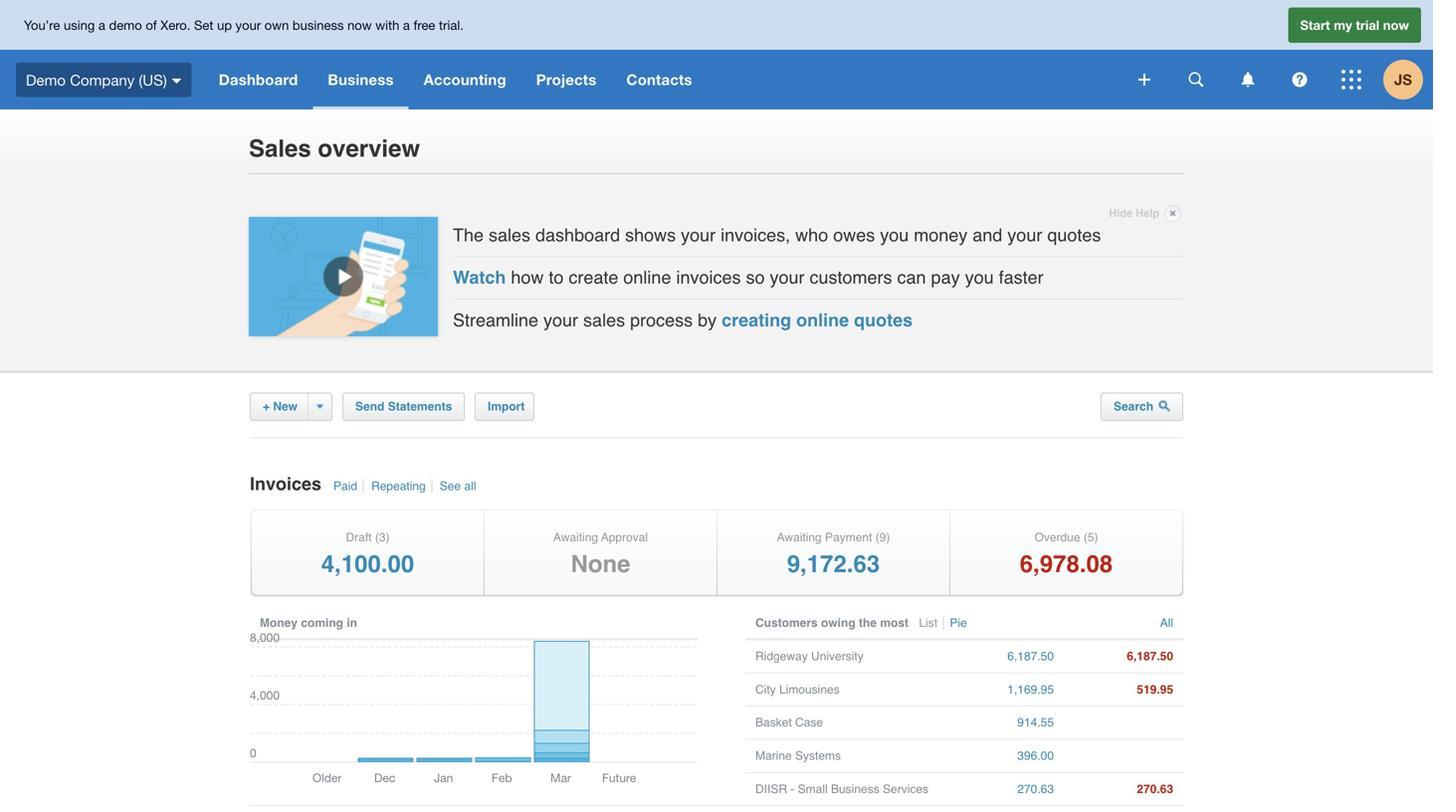 Task type: locate. For each thing, give the bounding box(es) containing it.
a right using
[[98, 17, 105, 33]]

now right the trial
[[1383, 17, 1410, 33]]

services
[[883, 782, 929, 796]]

watch
[[453, 267, 506, 288]]

0 horizontal spatial sales
[[489, 225, 531, 245]]

1 horizontal spatial you
[[965, 267, 994, 288]]

0 horizontal spatial 6,187.50
[[1008, 649, 1054, 663]]

2 now from the left
[[1383, 17, 1410, 33]]

awaiting inside awaiting approval none
[[553, 531, 598, 544]]

2 awaiting from the left
[[777, 531, 822, 544]]

how
[[511, 267, 544, 288]]

business inside dropdown button
[[328, 71, 394, 89]]

0 horizontal spatial business
[[328, 71, 394, 89]]

0 vertical spatial online
[[624, 267, 671, 288]]

business down with in the top of the page
[[328, 71, 394, 89]]

banner containing dashboard
[[0, 0, 1433, 109]]

awaiting for 9,172.63
[[777, 531, 822, 544]]

2 a from the left
[[403, 17, 410, 33]]

trial
[[1356, 17, 1380, 33]]

1 awaiting from the left
[[553, 531, 598, 544]]

import link
[[475, 393, 535, 421]]

my
[[1334, 17, 1353, 33]]

svg image
[[1342, 70, 1362, 90], [1189, 72, 1204, 87], [1242, 72, 1255, 87], [1139, 74, 1151, 86]]

1 6,187.50 link from the left
[[955, 640, 1054, 673]]

start
[[1301, 17, 1331, 33]]

you right owes
[[880, 225, 909, 245]]

a left free
[[403, 17, 410, 33]]

sales overview
[[249, 135, 420, 162]]

0 horizontal spatial 6,187.50 link
[[955, 640, 1054, 673]]

with
[[376, 17, 399, 33]]

you right pay
[[965, 267, 994, 288]]

1 vertical spatial sales
[[583, 310, 625, 330]]

0 vertical spatial business
[[328, 71, 394, 89]]

demo
[[26, 71, 66, 88]]

0 horizontal spatial 270.63
[[1018, 782, 1054, 796]]

online
[[624, 267, 671, 288], [796, 310, 849, 330]]

1 horizontal spatial online
[[796, 310, 849, 330]]

invoices
[[250, 474, 327, 494]]

demo
[[109, 17, 142, 33]]

6,187.50 up 519.95 on the bottom of page
[[1127, 649, 1174, 663]]

dashboard
[[536, 225, 620, 245]]

quotes down can
[[854, 310, 913, 330]]

set
[[194, 17, 213, 33]]

accounting
[[424, 71, 506, 89]]

0 horizontal spatial svg image
[[172, 78, 182, 83]]

so
[[746, 267, 765, 288]]

watch how to create online invoices so your customers can pay you faster
[[453, 267, 1044, 288]]

your right up
[[236, 17, 261, 33]]

quotes left hide help link
[[1048, 225, 1101, 245]]

case
[[795, 716, 823, 730]]

business down marine systems "link"
[[831, 782, 880, 796]]

1 vertical spatial online
[[796, 310, 849, 330]]

0 vertical spatial quotes
[[1048, 225, 1101, 245]]

customers
[[756, 616, 818, 630]]

1 vertical spatial business
[[831, 782, 880, 796]]

projects
[[536, 71, 597, 89]]

6,187.50 for second 6,187.50 link from right
[[1008, 649, 1054, 663]]

all
[[464, 479, 476, 493]]

demo company (us) button
[[0, 50, 204, 109]]

awaiting inside awaiting payment                               (9) 9,172.63
[[777, 531, 822, 544]]

send statements link
[[342, 393, 465, 421]]

quotes
[[1048, 225, 1101, 245], [854, 310, 913, 330]]

2 270.63 from the left
[[1137, 782, 1174, 796]]

create
[[569, 267, 619, 288]]

0 vertical spatial you
[[880, 225, 909, 245]]

0 horizontal spatial a
[[98, 17, 105, 33]]

0 horizontal spatial 270.63 link
[[955, 773, 1054, 806]]

sales
[[249, 135, 311, 162]]

awaiting up 9,172.63
[[777, 531, 822, 544]]

see
[[440, 479, 461, 493]]

1,169.95
[[1008, 683, 1054, 697]]

sales
[[489, 225, 531, 245], [583, 310, 625, 330]]

money
[[260, 616, 298, 630]]

dashboard
[[219, 71, 298, 89]]

list link
[[917, 616, 945, 630]]

marine systems link
[[756, 740, 945, 772]]

1 horizontal spatial awaiting
[[777, 531, 822, 544]]

1 vertical spatial quotes
[[854, 310, 913, 330]]

2 6,187.50 from the left
[[1127, 649, 1174, 663]]

see all
[[440, 479, 476, 493]]

you
[[880, 225, 909, 245], [965, 267, 994, 288]]

1 horizontal spatial now
[[1383, 17, 1410, 33]]

0 horizontal spatial you
[[880, 225, 909, 245]]

a
[[98, 17, 105, 33], [403, 17, 410, 33]]

your right and
[[1008, 225, 1043, 245]]

0 horizontal spatial quotes
[[854, 310, 913, 330]]

1 horizontal spatial quotes
[[1048, 225, 1101, 245]]

now
[[347, 17, 372, 33], [1383, 17, 1410, 33]]

company
[[70, 71, 135, 88]]

business
[[293, 17, 344, 33]]

svg image down start
[[1293, 72, 1308, 87]]

1 horizontal spatial business
[[831, 782, 880, 796]]

start my trial now
[[1301, 17, 1410, 33]]

import
[[488, 400, 525, 413]]

1 horizontal spatial 6,187.50
[[1127, 649, 1174, 663]]

now left with in the top of the page
[[347, 17, 372, 33]]

1 horizontal spatial sales
[[583, 310, 625, 330]]

6,187.50 up 1,169.95
[[1008, 649, 1054, 663]]

who
[[796, 225, 828, 245]]

university
[[811, 649, 864, 663]]

customers owing the most
[[756, 616, 912, 630]]

sales down create
[[583, 310, 625, 330]]

1 horizontal spatial a
[[403, 17, 410, 33]]

most
[[880, 616, 909, 630]]

business
[[328, 71, 394, 89], [831, 782, 880, 796]]

pie link
[[948, 616, 972, 630]]

your
[[236, 17, 261, 33], [681, 225, 716, 245], [1008, 225, 1043, 245], [770, 267, 805, 288], [544, 310, 578, 330]]

banner
[[0, 0, 1433, 109]]

270.63 link
[[955, 773, 1054, 806], [1074, 773, 1174, 806]]

6,187.50 link up 1,169.95 link
[[955, 640, 1054, 673]]

approval
[[601, 531, 648, 544]]

dashboard link
[[204, 50, 313, 109]]

can
[[897, 267, 926, 288]]

small
[[798, 782, 828, 796]]

awaiting up 'none'
[[553, 531, 598, 544]]

1 horizontal spatial 270.63
[[1137, 782, 1174, 796]]

your up invoices at top
[[681, 225, 716, 245]]

all
[[1160, 616, 1174, 630]]

svg image
[[1293, 72, 1308, 87], [172, 78, 182, 83]]

invoices,
[[721, 225, 791, 245]]

in
[[347, 616, 357, 630]]

(3)
[[375, 531, 390, 544]]

faster
[[999, 267, 1044, 288]]

6,187.50
[[1008, 649, 1054, 663], [1127, 649, 1174, 663]]

6,187.50 for second 6,187.50 link from left
[[1127, 649, 1174, 663]]

270.63
[[1018, 782, 1054, 796], [1137, 782, 1174, 796]]

1 horizontal spatial 270.63 link
[[1074, 773, 1174, 806]]

ridgeway
[[756, 649, 808, 663]]

online down shows
[[624, 267, 671, 288]]

+ new
[[263, 400, 298, 413]]

1 horizontal spatial 6,187.50 link
[[1074, 640, 1174, 673]]

0 horizontal spatial now
[[347, 17, 372, 33]]

you're using a demo of xero. set up your own business now with a free trial.
[[24, 17, 464, 33]]

svg image right (us)
[[172, 78, 182, 83]]

6,187.50 link up 519.95 link
[[1074, 640, 1174, 673]]

send statements
[[355, 400, 452, 413]]

by
[[698, 310, 717, 330]]

1 6,187.50 from the left
[[1008, 649, 1054, 663]]

awaiting approval none
[[553, 531, 648, 578]]

you're
[[24, 17, 60, 33]]

online down customers
[[796, 310, 849, 330]]

0 horizontal spatial awaiting
[[553, 531, 598, 544]]

sales right the
[[489, 225, 531, 245]]



Task type: vqa. For each thing, say whether or not it's contained in the screenshot.
Ridgeway University LINK
yes



Task type: describe. For each thing, give the bounding box(es) containing it.
to
[[549, 267, 564, 288]]

xero.
[[161, 17, 190, 33]]

9,172.63
[[787, 550, 880, 578]]

trial.
[[439, 17, 464, 33]]

marine systems
[[756, 749, 841, 763]]

streamline
[[453, 310, 539, 330]]

free
[[414, 17, 435, 33]]

your right so
[[770, 267, 805, 288]]

ridgeway university
[[756, 649, 864, 663]]

diisr
[[756, 782, 787, 796]]

limousines
[[779, 683, 840, 697]]

repeating
[[371, 479, 426, 493]]

4,100.00
[[321, 550, 414, 578]]

demo company (us)
[[26, 71, 167, 88]]

1 vertical spatial you
[[965, 267, 994, 288]]

customers
[[810, 267, 892, 288]]

up
[[217, 17, 232, 33]]

payment
[[825, 531, 872, 544]]

search image
[[1159, 400, 1171, 411]]

(5)
[[1084, 531, 1098, 544]]

all link
[[1160, 616, 1174, 630]]

1 a from the left
[[98, 17, 105, 33]]

money
[[914, 225, 968, 245]]

2 270.63 link from the left
[[1074, 773, 1174, 806]]

(9)
[[876, 531, 890, 544]]

help
[[1136, 207, 1160, 219]]

process
[[630, 310, 693, 330]]

hide help
[[1109, 207, 1160, 219]]

1,169.95 link
[[955, 674, 1054, 706]]

0 vertical spatial sales
[[489, 225, 531, 245]]

6,978.08
[[1020, 550, 1113, 578]]

2 6,187.50 link from the left
[[1074, 640, 1174, 673]]

basket case link
[[756, 707, 945, 739]]

(us)
[[139, 71, 167, 88]]

1 now from the left
[[347, 17, 372, 33]]

1 horizontal spatial svg image
[[1293, 72, 1308, 87]]

the sales dashboard shows your invoices, who owes you money and your quotes
[[453, 225, 1101, 245]]

new
[[273, 400, 298, 413]]

paid
[[334, 479, 357, 493]]

send
[[355, 400, 385, 413]]

diisr - small business services link
[[756, 773, 945, 806]]

contacts button
[[612, 50, 707, 109]]

diisr - small business services
[[756, 782, 929, 796]]

0 horizontal spatial online
[[624, 267, 671, 288]]

overdue                               (5) 6,978.08
[[1020, 531, 1113, 578]]

basket case
[[756, 716, 823, 730]]

creating online quotes link
[[722, 310, 913, 330]]

list
[[919, 616, 938, 630]]

city limousines
[[756, 683, 840, 697]]

search
[[1114, 400, 1157, 413]]

and
[[973, 225, 1003, 245]]

396.00 link
[[955, 740, 1054, 772]]

of
[[146, 17, 157, 33]]

city
[[756, 683, 776, 697]]

marine
[[756, 749, 792, 763]]

watch link
[[453, 267, 506, 288]]

396.00
[[1018, 749, 1054, 763]]

+
[[263, 400, 270, 413]]

svg image inside demo company (us) popup button
[[172, 78, 182, 83]]

creating
[[722, 310, 792, 330]]

repeating link
[[369, 479, 433, 493]]

1 270.63 from the left
[[1018, 782, 1054, 796]]

-
[[791, 782, 795, 796]]

+ new link
[[250, 393, 332, 421]]

systems
[[795, 749, 841, 763]]

awaiting for none
[[553, 531, 598, 544]]

streamline your sales process by creating online quotes
[[453, 310, 913, 330]]

914.55 link
[[955, 707, 1054, 739]]

519.95
[[1137, 683, 1174, 697]]

js button
[[1384, 50, 1433, 109]]

your down to
[[544, 310, 578, 330]]

search link
[[1101, 393, 1184, 421]]

contacts
[[627, 71, 692, 89]]

1 270.63 link from the left
[[955, 773, 1054, 806]]

statements
[[388, 400, 452, 413]]

business button
[[313, 50, 409, 109]]

own
[[265, 17, 289, 33]]

overview
[[318, 135, 420, 162]]

519.95 link
[[1074, 674, 1174, 706]]

owes
[[833, 225, 875, 245]]

city limousines link
[[756, 674, 945, 706]]

914.55
[[1018, 716, 1054, 730]]

draft
[[346, 531, 372, 544]]

owing
[[821, 616, 856, 630]]

draft                               (3) 4,100.00
[[321, 531, 414, 578]]



